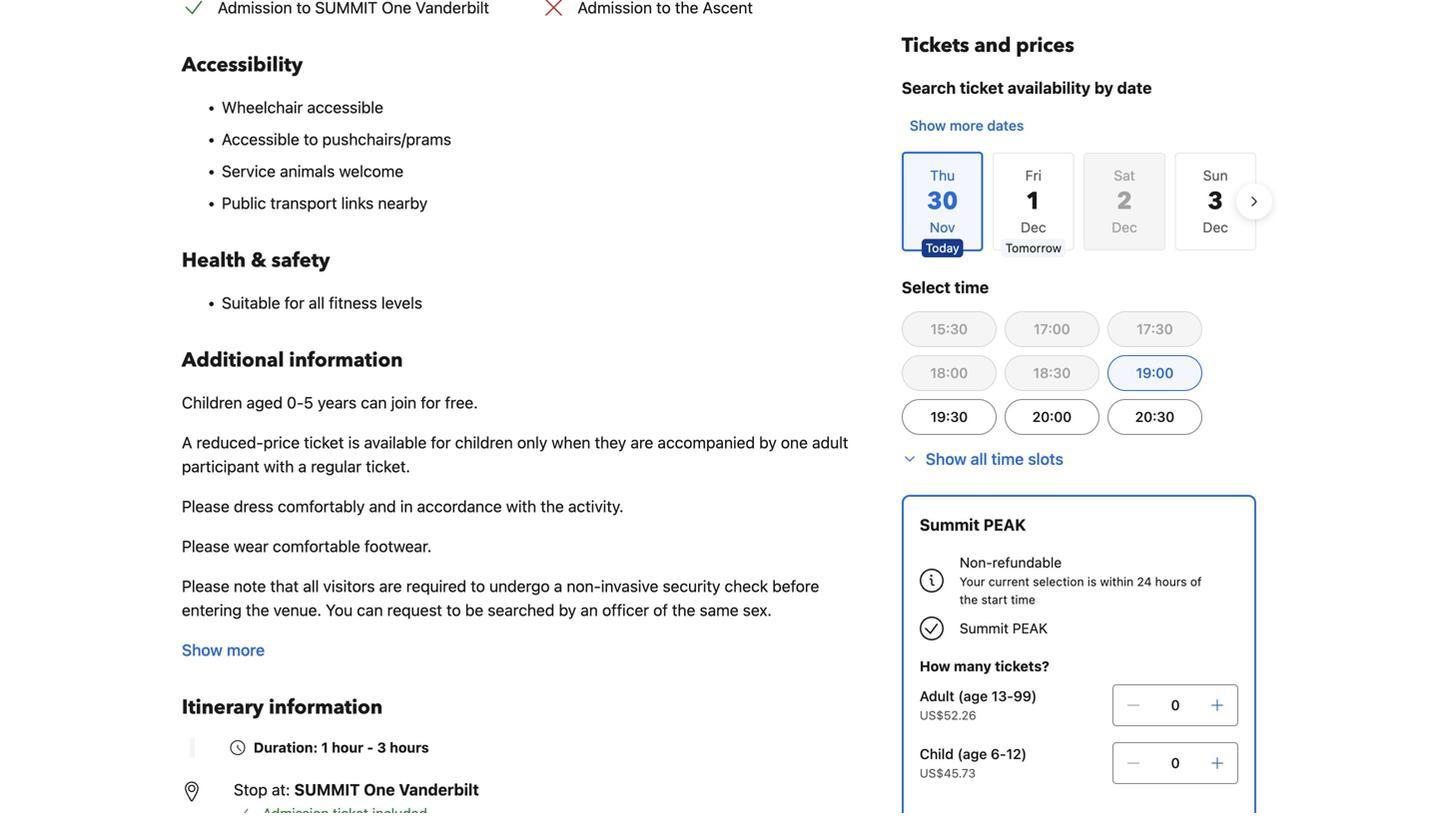 Task type: describe. For each thing, give the bounding box(es) containing it.
transport
[[270, 194, 337, 213]]

note
[[234, 577, 266, 596]]

1 horizontal spatial to
[[446, 601, 461, 620]]

before
[[772, 577, 819, 596]]

required
[[406, 577, 467, 596]]

stop
[[234, 781, 268, 800]]

non-
[[960, 555, 993, 571]]

participant
[[182, 457, 259, 476]]

(age for child
[[957, 747, 987, 763]]

hour
[[332, 740, 364, 757]]

sun
[[1203, 167, 1228, 184]]

sat 2 dec
[[1112, 167, 1137, 236]]

is inside 'non-refundable your current selection is within 24 hours of the start time'
[[1088, 575, 1097, 589]]

check
[[725, 577, 768, 596]]

please note that all visitors are required to undergo a non-invasive security check before entering the venue. you can request to be searched by an officer of the same sex.
[[182, 577, 819, 620]]

visitors
[[323, 577, 375, 596]]

by inside please note that all visitors are required to undergo a non-invasive security check before entering the venue. you can request to be searched by an officer of the same sex.
[[559, 601, 576, 620]]

children
[[455, 433, 513, 452]]

dec for 2
[[1112, 219, 1137, 236]]

17:30
[[1137, 321, 1173, 338]]

show for show all time slots
[[926, 450, 967, 469]]

service
[[222, 162, 276, 181]]

time inside button
[[991, 450, 1024, 469]]

select
[[902, 278, 951, 297]]

adult (age 13-99) us$52.26
[[920, 689, 1037, 723]]

is inside a reduced-price ticket is available for children only when they are accompanied by one adult participant with a regular ticket.
[[348, 433, 360, 452]]

child
[[920, 747, 954, 763]]

accessible
[[307, 98, 383, 117]]

tomorrow
[[1005, 241, 1062, 255]]

us$45.73
[[920, 767, 976, 781]]

years
[[318, 394, 357, 412]]

additional information
[[182, 347, 403, 375]]

the down note
[[246, 601, 269, 620]]

please for please dress comfortably and in accordance with the activity.
[[182, 497, 230, 516]]

duration:
[[254, 740, 318, 757]]

the inside 'non-refundable your current selection is within 24 hours of the start time'
[[960, 593, 978, 607]]

1 vertical spatial peak
[[1013, 621, 1048, 637]]

1 vertical spatial summit peak
[[960, 621, 1048, 637]]

tickets?
[[995, 659, 1050, 675]]

accessible
[[222, 130, 299, 149]]

the left activity.
[[541, 497, 564, 516]]

pushchairs/prams
[[322, 130, 451, 149]]

suitable
[[222, 294, 280, 313]]

vanderbilt
[[399, 781, 479, 800]]

start
[[981, 593, 1008, 607]]

0 for child (age 6-12)
[[1171, 756, 1180, 772]]

officer
[[602, 601, 649, 620]]

when
[[552, 433, 591, 452]]

1 vertical spatial summit
[[960, 621, 1009, 637]]

they
[[595, 433, 626, 452]]

children aged 0-5 years can join for free.
[[182, 394, 478, 412]]

wheelchair accessible
[[222, 98, 383, 117]]

many
[[954, 659, 992, 675]]

a
[[182, 433, 192, 452]]

links
[[341, 194, 374, 213]]

0 vertical spatial ticket
[[960, 78, 1004, 97]]

for inside a reduced-price ticket is available for children only when they are accompanied by one adult participant with a regular ticket.
[[431, 433, 451, 452]]

15:30
[[931, 321, 968, 338]]

of inside 'non-refundable your current selection is within 24 hours of the start time'
[[1190, 575, 1202, 589]]

0 for adult (age 13-99)
[[1171, 698, 1180, 714]]

region containing 1
[[886, 144, 1272, 260]]

you
[[326, 601, 353, 620]]

show all time slots
[[926, 450, 1064, 469]]

by inside a reduced-price ticket is available for children only when they are accompanied by one adult participant with a regular ticket.
[[759, 433, 777, 452]]

show for show more
[[182, 641, 223, 660]]

-
[[367, 740, 374, 757]]

20:00
[[1032, 409, 1072, 425]]

security
[[663, 577, 720, 596]]

wear
[[234, 537, 269, 556]]

24
[[1137, 575, 1152, 589]]

how many tickets?
[[920, 659, 1050, 675]]

all inside button
[[971, 450, 987, 469]]

fri 1 dec tomorrow
[[1005, 167, 1062, 255]]

adult
[[812, 433, 848, 452]]

19:00
[[1136, 365, 1174, 382]]

1 for fri
[[1026, 185, 1041, 218]]

how
[[920, 659, 950, 675]]

0 vertical spatial summit
[[920, 516, 980, 535]]

one
[[364, 781, 395, 800]]

0 horizontal spatial to
[[304, 130, 318, 149]]

0 vertical spatial can
[[361, 394, 387, 412]]

0 horizontal spatial 3
[[377, 740, 386, 757]]

0 vertical spatial all
[[309, 294, 325, 313]]

select time
[[902, 278, 989, 297]]

aged
[[246, 394, 283, 412]]

0 vertical spatial and
[[974, 32, 1011, 59]]

activity.
[[568, 497, 624, 516]]

availability
[[1008, 78, 1091, 97]]

ticket.
[[366, 457, 410, 476]]

one
[[781, 433, 808, 452]]

0 vertical spatial summit peak
[[920, 516, 1026, 535]]

invasive
[[601, 577, 658, 596]]

1 vertical spatial for
[[421, 394, 441, 412]]

information for itinerary information
[[269, 695, 383, 722]]

fri
[[1025, 167, 1042, 184]]

1 for duration:
[[321, 740, 328, 757]]

date
[[1117, 78, 1152, 97]]

3 inside sun 3 dec
[[1208, 185, 1223, 218]]

same
[[700, 601, 739, 620]]

stop at: summit one vanderbilt
[[234, 781, 479, 800]]

undergo
[[489, 577, 550, 596]]

sex.
[[743, 601, 772, 620]]

nearby
[[378, 194, 428, 213]]

refundable
[[993, 555, 1062, 571]]

6-
[[991, 747, 1006, 763]]

footwear.
[[365, 537, 432, 556]]

show more dates
[[910, 117, 1024, 134]]

0-
[[287, 394, 304, 412]]

tickets and prices
[[902, 32, 1074, 59]]



Task type: locate. For each thing, give the bounding box(es) containing it.
available
[[364, 433, 427, 452]]

welcome
[[339, 162, 404, 181]]

please down participant
[[182, 497, 230, 516]]

1 vertical spatial can
[[357, 601, 383, 620]]

please left wear
[[182, 537, 230, 556]]

more for show more dates
[[950, 117, 984, 134]]

0 horizontal spatial are
[[379, 577, 402, 596]]

summit peak
[[920, 516, 1026, 535], [960, 621, 1048, 637]]

the
[[541, 497, 564, 516], [960, 593, 978, 607], [246, 601, 269, 620], [672, 601, 696, 620]]

(age
[[958, 689, 988, 705], [957, 747, 987, 763]]

of right 24
[[1190, 575, 1202, 589]]

region
[[886, 144, 1272, 260]]

1 horizontal spatial with
[[506, 497, 536, 516]]

more left dates
[[950, 117, 984, 134]]

0 vertical spatial is
[[348, 433, 360, 452]]

with inside a reduced-price ticket is available for children only when they are accompanied by one adult participant with a regular ticket.
[[264, 457, 294, 476]]

ticket up show more dates
[[960, 78, 1004, 97]]

of right officer
[[653, 601, 668, 620]]

comfortable
[[273, 537, 360, 556]]

0 vertical spatial show
[[910, 117, 946, 134]]

0 vertical spatial time
[[955, 278, 989, 297]]

dec down the sun
[[1203, 219, 1228, 236]]

hours inside 'non-refundable your current selection is within 24 hours of the start time'
[[1155, 575, 1187, 589]]

0 horizontal spatial with
[[264, 457, 294, 476]]

the down security
[[672, 601, 696, 620]]

please inside please note that all visitors are required to undergo a non-invasive security check before entering the venue. you can request to be searched by an officer of the same sex.
[[182, 577, 230, 596]]

all left slots
[[971, 450, 987, 469]]

dec down "2"
[[1112, 219, 1137, 236]]

to
[[304, 130, 318, 149], [471, 577, 485, 596], [446, 601, 461, 620]]

dec inside fri 1 dec tomorrow
[[1021, 219, 1046, 236]]

2 vertical spatial for
[[431, 433, 451, 452]]

0 horizontal spatial is
[[348, 433, 360, 452]]

searched
[[488, 601, 555, 620]]

2 horizontal spatial dec
[[1203, 219, 1228, 236]]

1 horizontal spatial and
[[974, 32, 1011, 59]]

and
[[974, 32, 1011, 59], [369, 497, 396, 516]]

all left fitness
[[309, 294, 325, 313]]

for down safety on the left top of page
[[284, 294, 304, 313]]

hours right -
[[390, 740, 429, 757]]

peak up tickets?
[[1013, 621, 1048, 637]]

a inside please note that all visitors are required to undergo a non-invasive security check before entering the venue. you can request to be searched by an officer of the same sex.
[[554, 577, 563, 596]]

search ticket availability by date
[[902, 78, 1152, 97]]

accompanied
[[658, 433, 755, 452]]

0 vertical spatial more
[[950, 117, 984, 134]]

for left children
[[431, 433, 451, 452]]

show down 19:30
[[926, 450, 967, 469]]

for
[[284, 294, 304, 313], [421, 394, 441, 412], [431, 433, 451, 452]]

0 vertical spatial to
[[304, 130, 318, 149]]

1 vertical spatial to
[[471, 577, 485, 596]]

1 horizontal spatial is
[[1088, 575, 1097, 589]]

2 vertical spatial show
[[182, 641, 223, 660]]

sat
[[1114, 167, 1135, 184]]

with down price
[[264, 457, 294, 476]]

0 horizontal spatial more
[[227, 641, 265, 660]]

price
[[263, 433, 300, 452]]

are up "request"
[[379, 577, 402, 596]]

1 vertical spatial 0
[[1171, 756, 1180, 772]]

duration: 1 hour - 3 hours
[[254, 740, 429, 757]]

peak up refundable
[[984, 516, 1026, 535]]

time
[[955, 278, 989, 297], [991, 450, 1024, 469], [1011, 593, 1036, 607]]

are
[[631, 433, 653, 452], [379, 577, 402, 596]]

2 horizontal spatial to
[[471, 577, 485, 596]]

(age for adult
[[958, 689, 988, 705]]

your
[[960, 575, 985, 589]]

regular
[[311, 457, 362, 476]]

2 0 from the top
[[1171, 756, 1180, 772]]

a down price
[[298, 457, 307, 476]]

can right you on the left
[[357, 601, 383, 620]]

1 vertical spatial please
[[182, 537, 230, 556]]

0 horizontal spatial of
[[653, 601, 668, 620]]

time right select
[[955, 278, 989, 297]]

tickets
[[902, 32, 969, 59]]

show for show more dates
[[910, 117, 946, 134]]

0 vertical spatial 1
[[1026, 185, 1041, 218]]

are inside please note that all visitors are required to undergo a non-invasive security check before entering the venue. you can request to be searched by an officer of the same sex.
[[379, 577, 402, 596]]

summit
[[294, 781, 360, 800]]

1 dec from the left
[[1021, 219, 1046, 236]]

1 horizontal spatial dec
[[1112, 219, 1137, 236]]

show down search
[[910, 117, 946, 134]]

search
[[902, 78, 956, 97]]

18:30
[[1033, 365, 1071, 382]]

17:00
[[1034, 321, 1070, 338]]

1 vertical spatial 1
[[321, 740, 328, 757]]

0 vertical spatial information
[[289, 347, 403, 375]]

slots
[[1028, 450, 1064, 469]]

1 horizontal spatial hours
[[1155, 575, 1187, 589]]

by left date
[[1094, 78, 1113, 97]]

time inside 'non-refundable your current selection is within 24 hours of the start time'
[[1011, 593, 1036, 607]]

20:30
[[1135, 409, 1175, 425]]

information up duration: 1 hour - 3 hours in the left of the page
[[269, 695, 383, 722]]

a inside a reduced-price ticket is available for children only when they are accompanied by one adult participant with a regular ticket.
[[298, 457, 307, 476]]

1 vertical spatial show
[[926, 450, 967, 469]]

0 vertical spatial for
[[284, 294, 304, 313]]

1 horizontal spatial of
[[1190, 575, 1202, 589]]

1 horizontal spatial by
[[759, 433, 777, 452]]

0 vertical spatial 0
[[1171, 698, 1180, 714]]

(age left 13-
[[958, 689, 988, 705]]

please dress comfortably and in accordance with the activity.
[[182, 497, 624, 516]]

current
[[989, 575, 1030, 589]]

within
[[1100, 575, 1134, 589]]

2 vertical spatial time
[[1011, 593, 1036, 607]]

summit peak up the non-
[[920, 516, 1026, 535]]

99)
[[1014, 689, 1037, 705]]

be
[[465, 601, 483, 620]]

0 vertical spatial hours
[[1155, 575, 1187, 589]]

1 vertical spatial 3
[[377, 740, 386, 757]]

2 horizontal spatial by
[[1094, 78, 1113, 97]]

a left non-
[[554, 577, 563, 596]]

please up entering
[[182, 577, 230, 596]]

ticket up regular
[[304, 433, 344, 452]]

please for please wear comfortable footwear.
[[182, 537, 230, 556]]

to up be
[[471, 577, 485, 596]]

1 0 from the top
[[1171, 698, 1180, 714]]

with down a reduced-price ticket is available for children only when they are accompanied by one adult participant with a regular ticket.
[[506, 497, 536, 516]]

accordance
[[417, 497, 502, 516]]

show inside button
[[926, 450, 967, 469]]

1 vertical spatial time
[[991, 450, 1024, 469]]

is left within
[[1088, 575, 1097, 589]]

us$52.26
[[920, 709, 976, 723]]

3 please from the top
[[182, 577, 230, 596]]

non-
[[567, 577, 601, 596]]

0 vertical spatial please
[[182, 497, 230, 516]]

3 dec from the left
[[1203, 219, 1228, 236]]

1 horizontal spatial more
[[950, 117, 984, 134]]

0 horizontal spatial ticket
[[304, 433, 344, 452]]

2
[[1117, 185, 1132, 218]]

1 inside fri 1 dec tomorrow
[[1026, 185, 1041, 218]]

is up regular
[[348, 433, 360, 452]]

entering
[[182, 601, 242, 620]]

please
[[182, 497, 230, 516], [182, 537, 230, 556], [182, 577, 230, 596]]

(age inside 'adult (age 13-99) us$52.26'
[[958, 689, 988, 705]]

to left be
[[446, 601, 461, 620]]

1 vertical spatial (age
[[957, 747, 987, 763]]

0 vertical spatial of
[[1190, 575, 1202, 589]]

fitness
[[329, 294, 377, 313]]

1 vertical spatial and
[[369, 497, 396, 516]]

an
[[581, 601, 598, 620]]

and left prices at the top right of the page
[[974, 32, 1011, 59]]

information
[[289, 347, 403, 375], [269, 695, 383, 722]]

all inside please note that all visitors are required to undergo a non-invasive security check before entering the venue. you can request to be searched by an officer of the same sex.
[[303, 577, 319, 596]]

hours right 24
[[1155, 575, 1187, 589]]

and left in
[[369, 497, 396, 516]]

selection
[[1033, 575, 1084, 589]]

1 vertical spatial all
[[971, 450, 987, 469]]

please wear comfortable footwear.
[[182, 537, 432, 556]]

2 vertical spatial by
[[559, 601, 576, 620]]

0 horizontal spatial hours
[[390, 740, 429, 757]]

0 horizontal spatial a
[[298, 457, 307, 476]]

non-refundable your current selection is within 24 hours of the start time
[[960, 555, 1202, 607]]

information for additional information
[[289, 347, 403, 375]]

safety
[[271, 247, 330, 275]]

to up service animals welcome
[[304, 130, 318, 149]]

1 vertical spatial are
[[379, 577, 402, 596]]

itinerary information
[[182, 695, 383, 722]]

time down the 'current'
[[1011, 593, 1036, 607]]

1 horizontal spatial 3
[[1208, 185, 1223, 218]]

a reduced-price ticket is available for children only when they are accompanied by one adult participant with a regular ticket.
[[182, 433, 848, 476]]

0 vertical spatial are
[[631, 433, 653, 452]]

1 horizontal spatial are
[[631, 433, 653, 452]]

18:00
[[930, 365, 968, 382]]

summit down start
[[960, 621, 1009, 637]]

dec for 3
[[1203, 219, 1228, 236]]

peak
[[984, 516, 1026, 535], [1013, 621, 1048, 637]]

can left join
[[361, 394, 387, 412]]

1 vertical spatial more
[[227, 641, 265, 660]]

time left slots
[[991, 450, 1024, 469]]

3
[[1208, 185, 1223, 218], [377, 740, 386, 757]]

12)
[[1006, 747, 1027, 763]]

request
[[387, 601, 442, 620]]

0 horizontal spatial and
[[369, 497, 396, 516]]

show down entering
[[182, 641, 223, 660]]

1 vertical spatial with
[[506, 497, 536, 516]]

1 horizontal spatial a
[[554, 577, 563, 596]]

0 vertical spatial by
[[1094, 78, 1113, 97]]

(age left '6-'
[[957, 747, 987, 763]]

dress
[[234, 497, 274, 516]]

2 please from the top
[[182, 537, 230, 556]]

more down entering
[[227, 641, 265, 660]]

3 down the sun
[[1208, 185, 1223, 218]]

1 vertical spatial of
[[653, 601, 668, 620]]

0 vertical spatial 3
[[1208, 185, 1223, 218]]

by left an
[[559, 601, 576, 620]]

at:
[[272, 781, 290, 800]]

all right that
[[303, 577, 319, 596]]

service animals welcome
[[222, 162, 404, 181]]

1 please from the top
[[182, 497, 230, 516]]

2 vertical spatial all
[[303, 577, 319, 596]]

0 horizontal spatial by
[[559, 601, 576, 620]]

more for show more
[[227, 641, 265, 660]]

dec for 1
[[1021, 219, 1046, 236]]

health & safety
[[182, 247, 330, 275]]

2 vertical spatial to
[[446, 601, 461, 620]]

0 vertical spatial (age
[[958, 689, 988, 705]]

2 vertical spatial please
[[182, 577, 230, 596]]

summit peak down start
[[960, 621, 1048, 637]]

1 vertical spatial hours
[[390, 740, 429, 757]]

0 horizontal spatial dec
[[1021, 219, 1046, 236]]

0 horizontal spatial 1
[[321, 740, 328, 757]]

0 vertical spatial peak
[[984, 516, 1026, 535]]

animals
[[280, 162, 335, 181]]

show
[[910, 117, 946, 134], [926, 450, 967, 469], [182, 641, 223, 660]]

dec up tomorrow at the top right
[[1021, 219, 1046, 236]]

3 right -
[[377, 740, 386, 757]]

venue.
[[273, 601, 322, 620]]

1 horizontal spatial ticket
[[960, 78, 1004, 97]]

ticket inside a reduced-price ticket is available for children only when they are accompanied by one adult participant with a regular ticket.
[[304, 433, 344, 452]]

suitable for all fitness levels
[[222, 294, 422, 313]]

by left "one"
[[759, 433, 777, 452]]

are right they at the bottom left
[[631, 433, 653, 452]]

levels
[[381, 294, 422, 313]]

(age inside child (age 6-12) us$45.73
[[957, 747, 987, 763]]

1 vertical spatial is
[[1088, 575, 1097, 589]]

1 vertical spatial information
[[269, 695, 383, 722]]

ticket
[[960, 78, 1004, 97], [304, 433, 344, 452]]

the down your
[[960, 593, 978, 607]]

1 horizontal spatial 1
[[1026, 185, 1041, 218]]

2 dec from the left
[[1112, 219, 1137, 236]]

adult
[[920, 689, 955, 705]]

0 vertical spatial a
[[298, 457, 307, 476]]

information up years
[[289, 347, 403, 375]]

please for please note that all visitors are required to undergo a non-invasive security check before entering the venue. you can request to be searched by an officer of the same sex.
[[182, 577, 230, 596]]

summit up the non-
[[920, 516, 980, 535]]

hours
[[1155, 575, 1187, 589], [390, 740, 429, 757]]

1
[[1026, 185, 1041, 218], [321, 740, 328, 757]]

1 vertical spatial ticket
[[304, 433, 344, 452]]

for right join
[[421, 394, 441, 412]]

0 vertical spatial with
[[264, 457, 294, 476]]

can
[[361, 394, 387, 412], [357, 601, 383, 620]]

1 left hour
[[321, 740, 328, 757]]

are inside a reduced-price ticket is available for children only when they are accompanied by one adult participant with a regular ticket.
[[631, 433, 653, 452]]

accessible to pushchairs/prams
[[222, 130, 451, 149]]

1 vertical spatial by
[[759, 433, 777, 452]]

1 down fri
[[1026, 185, 1041, 218]]

of inside please note that all visitors are required to undergo a non-invasive security check before entering the venue. you can request to be searched by an officer of the same sex.
[[653, 601, 668, 620]]

free.
[[445, 394, 478, 412]]

1 vertical spatial a
[[554, 577, 563, 596]]

can inside please note that all visitors are required to undergo a non-invasive security check before entering the venue. you can request to be searched by an officer of the same sex.
[[357, 601, 383, 620]]



Task type: vqa. For each thing, say whether or not it's contained in the screenshot.
the States
no



